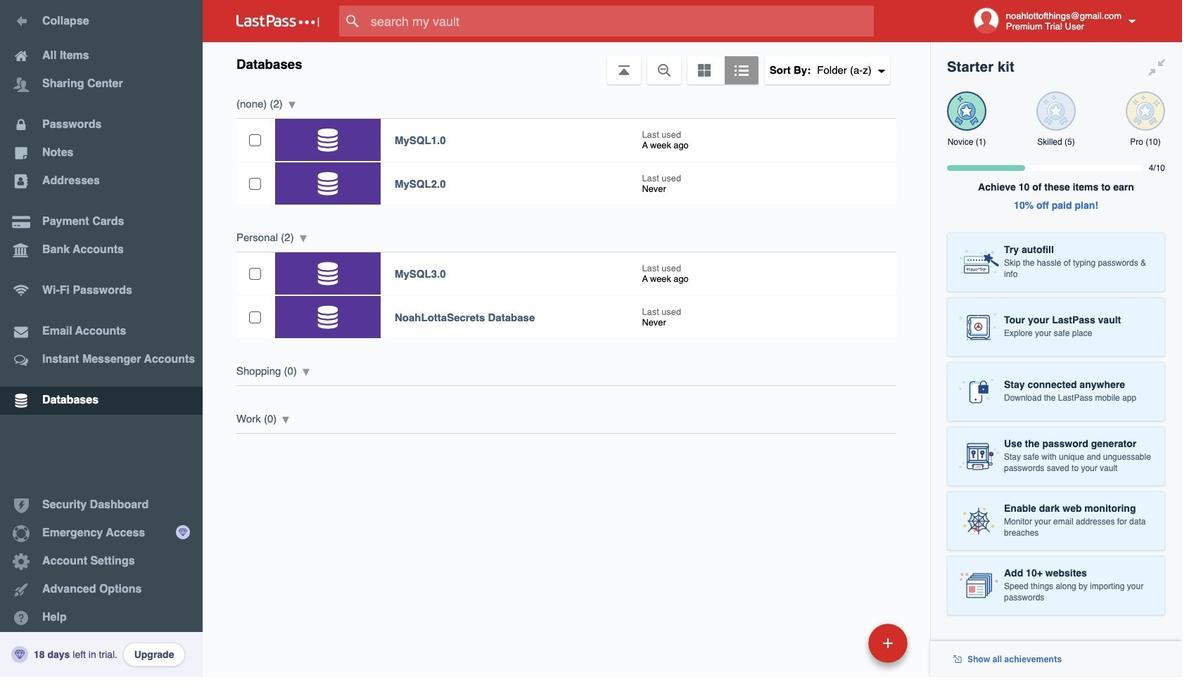 Task type: describe. For each thing, give the bounding box(es) containing it.
main navigation navigation
[[0, 0, 203, 678]]

vault options navigation
[[203, 42, 931, 84]]

search my vault text field
[[339, 6, 902, 37]]



Task type: locate. For each thing, give the bounding box(es) containing it.
Search search field
[[339, 6, 902, 37]]

lastpass image
[[237, 15, 320, 27]]

new item navigation
[[772, 620, 917, 678]]

new item element
[[772, 624, 913, 664]]



Task type: vqa. For each thing, say whether or not it's contained in the screenshot.
Lastpass image
yes



